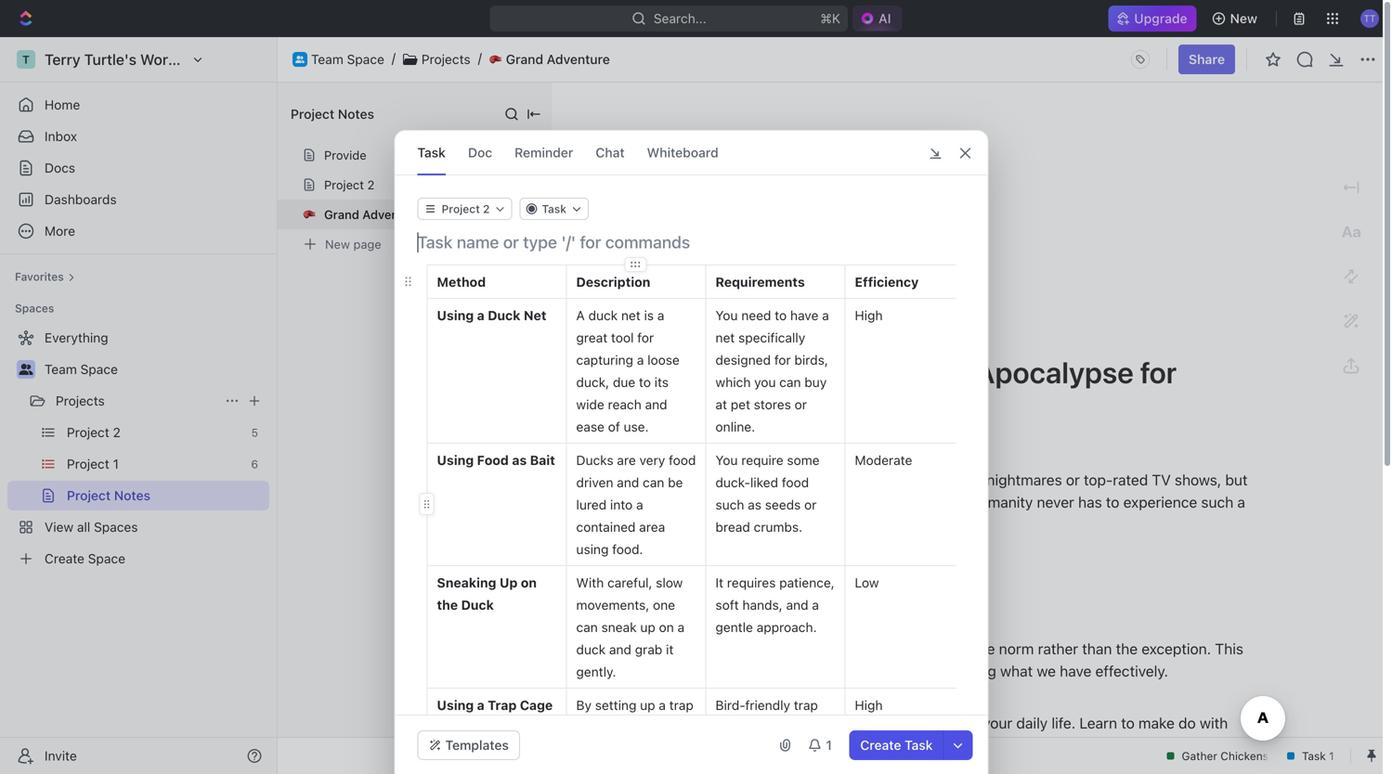 Task type: locate. For each thing, give the bounding box(es) containing it.
a inside ducks are very food driven and can be lured into a contained area using food.
[[636, 498, 644, 513]]

than
[[1083, 641, 1113, 658]]

0 vertical spatial team space
[[311, 52, 385, 67]]

it
[[716, 576, 724, 591]]

use.
[[624, 420, 649, 435]]

0 vertical spatial team space link
[[311, 52, 385, 67]]

using a duck net
[[437, 308, 547, 323]]

new left the page
[[325, 237, 350, 251]]

has
[[1079, 494, 1103, 511]]

a inside the you need to have a net specifically designed for birds, which you can buy at pet stores or online.
[[822, 308, 829, 323]]

you inside you require some duck-liked food such as seeds or bread crumbs.
[[716, 453, 738, 468]]

apocalyptic inside in a post-apocalyptic world, resource scarcity is often the norm rather than the exception. this teaches us the importance of being resourceful and using what we have effectively.
[[674, 641, 751, 658]]

trap up develop
[[794, 698, 818, 714]]

very
[[640, 453, 666, 468]]

you inside the you need to have a net specifically designed for birds, which you can buy at pet stores or online.
[[716, 308, 738, 323]]

1 horizontal spatial at
[[801, 307, 813, 322]]

using down the method
[[437, 308, 474, 323]]

projects inside tree
[[56, 393, 105, 409]]

2 trap from the left
[[794, 698, 818, 714]]

1 trap from the left
[[670, 698, 694, 714]]

some inside you require some duck-liked food such as seeds or bread crumbs.
[[787, 453, 820, 468]]

1 vertical spatial high
[[855, 698, 883, 714]]

duck
[[488, 308, 521, 323], [461, 598, 494, 613]]

0 vertical spatial up
[[641, 620, 656, 636]]

it right lured
[[610, 494, 618, 511]]

using
[[437, 308, 474, 323], [437, 453, 474, 468], [437, 698, 474, 714]]

with up less
[[609, 721, 634, 736]]

chat button
[[596, 131, 625, 175]]

as down times:
[[782, 737, 798, 755]]

1 horizontal spatial on
[[659, 620, 674, 636]]

soft
[[716, 598, 739, 613]]

or down now
[[805, 498, 817, 513]]

with right do
[[1200, 715, 1229, 733]]

team space up 'notes'
[[311, 52, 385, 67]]

life
[[763, 494, 783, 511]]

in left our
[[904, 472, 916, 489]]

us right teach
[[692, 494, 707, 511]]

birds,
[[795, 353, 829, 368]]

2 horizontal spatial task
[[905, 738, 933, 754]]

new for new page
[[325, 237, 350, 251]]

such up there's
[[716, 498, 745, 513]]

2 horizontal spatial adventure
[[721, 241, 900, 285]]

can left sneak
[[577, 620, 598, 636]]

a right in
[[625, 641, 633, 658]]

1 horizontal spatial such
[[1202, 494, 1234, 511]]

0 vertical spatial net
[[622, 308, 641, 323]]

although
[[846, 494, 907, 511]]

1 vertical spatial duck
[[461, 598, 494, 613]]

hope
[[934, 494, 968, 511]]

projects for the "projects" link related to user group icon inside the sidebar navigation
[[56, 393, 105, 409]]

1 vertical spatial project
[[324, 178, 364, 192]]

bread
[[716, 520, 751, 535]]

1 horizontal spatial new
[[1231, 11, 1258, 26]]

dialog
[[394, 130, 989, 775]]

user group image up project notes
[[295, 56, 305, 63]]

grand inside add comment grand adventure
[[608, 241, 713, 285]]

rather
[[1038, 641, 1079, 658]]

can down the the
[[622, 494, 646, 511]]

1 vertical spatial team
[[45, 362, 77, 377]]

1 vertical spatial projects link
[[56, 387, 217, 416]]

we inside in a post-apocalyptic world, resource scarcity is often the norm rather than the exception. this teaches us the importance of being resourceful and using what we have effectively.
[[1037, 663, 1056, 681]]

new button
[[1205, 4, 1269, 33]]

food inside bird-friendly trap cage and some duck food are required.
[[749, 743, 776, 758]]

0 vertical spatial high
[[855, 308, 883, 323]]

some up now
[[787, 453, 820, 468]]

is left often
[[920, 641, 931, 658]]

effectively.
[[1096, 663, 1169, 681]]

team space down 'spaces'
[[45, 362, 118, 377]]

on right up
[[521, 576, 537, 591]]

team inside tree
[[45, 362, 77, 377]]

0 vertical spatial is
[[644, 308, 654, 323]]

life lessons from the post-apocalypse for modern times
[[610, 355, 1184, 435]]

0 vertical spatial or
[[795, 397, 807, 413]]

2 vertical spatial duck
[[716, 743, 745, 758]]

tree containing team space
[[7, 323, 269, 574]]

it inside with careful, slow movements, one can sneak up on a duck and grab it gently.
[[666, 642, 674, 658]]

team down 'spaces'
[[45, 362, 77, 377]]

1 vertical spatial team space link
[[45, 355, 266, 385]]

can inside ducks are very food driven and can be lured into a contained area using food.
[[643, 475, 665, 491]]

at inside the you need to have a net specifically designed for birds, which you can buy at pet stores or online.
[[716, 397, 728, 413]]

us right teaches
[[667, 663, 683, 681]]

0 horizontal spatial cage
[[577, 721, 606, 736]]

2 horizontal spatial grand
[[608, 241, 713, 285]]

0 horizontal spatial such
[[716, 498, 745, 513]]

net inside the you need to have a net specifically designed for birds, which you can buy at pet stores or online.
[[716, 330, 735, 346]]

chat
[[596, 145, 625, 160]]

team
[[311, 52, 344, 67], [45, 362, 77, 377]]

food up seeds
[[782, 475, 809, 491]]

team space inside tree
[[45, 362, 118, 377]]

2 you from the top
[[716, 453, 738, 468]]

can inside with careful, slow movements, one can sneak up on a duck and grab it gently.
[[577, 620, 598, 636]]

a left pm
[[822, 308, 829, 323]]

using down contained
[[577, 542, 609, 557]]

using inside ducks are very food driven and can be lured into a contained area using food.
[[577, 542, 609, 557]]

duck left net
[[488, 308, 521, 323]]

in inside the post-apocalyptic world now exists only in our worst nightmares or top-rated tv shows, but it can teach us several life lessons. although we hope humanity never has to experience such a catastrophe, there's always something to learn.
[[904, 472, 916, 489]]

or inside the post-apocalyptic world now exists only in our worst nightmares or top-rated tv shows, but it can teach us several life lessons. although we hope humanity never has to experience such a catastrophe, there's always something to learn.
[[1067, 472, 1080, 489]]

adventure inside add comment grand adventure
[[721, 241, 900, 285]]

space for team space link associated with the "projects" link related to user group icon inside the sidebar navigation
[[80, 362, 118, 377]]

a down but
[[1238, 494, 1246, 511]]

to up specifically
[[775, 308, 787, 323]]

space for team space link related to the "projects" link corresponding to topmost user group icon
[[347, 52, 385, 67]]

up up "grab"
[[641, 620, 656, 636]]

duck up 'required.'
[[716, 743, 745, 758]]

apocalypse
[[975, 355, 1134, 390]]

0 horizontal spatial are
[[617, 453, 636, 468]]

adventure right 🥊
[[547, 52, 610, 67]]

0 vertical spatial grand
[[506, 52, 544, 67]]

team for team space link associated with the "projects" link related to user group icon inside the sidebar navigation
[[45, 362, 77, 377]]

task left the "doc"
[[418, 145, 446, 160]]

1 horizontal spatial team
[[311, 52, 344, 67]]

Task name or type '/' for commands text field
[[418, 231, 970, 254]]

0 horizontal spatial trap
[[670, 698, 694, 714]]

a inside the by setting up a trap cage with food inside, ducks can walk in, then
[[659, 698, 666, 714]]

in left your
[[968, 715, 979, 733]]

new for new
[[1231, 11, 1258, 26]]

1 vertical spatial team space
[[45, 362, 118, 377]]

user group image
[[295, 56, 305, 63], [19, 364, 33, 375]]

exception.
[[1142, 641, 1212, 658]]

0 vertical spatial projects link
[[422, 52, 471, 67]]

team space link for the "projects" link related to user group icon inside the sidebar navigation
[[45, 355, 266, 385]]

can inside the by setting up a trap cage with food inside, ducks can walk in, then
[[658, 743, 680, 758]]

1 horizontal spatial is
[[920, 641, 931, 658]]

0 vertical spatial space
[[347, 52, 385, 67]]

a down patience,
[[812, 598, 819, 613]]

it inside the post-apocalyptic world now exists only in our worst nightmares or top-rated tv shows, but it can teach us several life lessons. although we hope humanity never has to experience such a catastrophe, there's always something to learn.
[[610, 494, 618, 511]]

share
[[1189, 52, 1226, 67]]

user group image inside sidebar navigation
[[19, 364, 33, 375]]

using
[[577, 542, 609, 557], [960, 663, 997, 681]]

1 horizontal spatial space
[[347, 52, 385, 67]]

0 horizontal spatial team space link
[[45, 355, 266, 385]]

or inside you require some duck-liked food such as seeds or bread crumbs.
[[805, 498, 817, 513]]

adventure
[[547, 52, 610, 67], [363, 208, 422, 222], [721, 241, 900, 285]]

high down 'resourceful'
[[855, 698, 883, 714]]

new inside button
[[1231, 11, 1258, 26]]

2 vertical spatial task
[[905, 738, 933, 754]]

a
[[577, 308, 585, 323]]

add
[[628, 218, 652, 233]]

1 horizontal spatial user group image
[[295, 56, 305, 63]]

1 vertical spatial on
[[659, 620, 674, 636]]

one
[[653, 598, 676, 613]]

recycle
[[669, 737, 718, 755]]

at left 5:28
[[801, 307, 813, 322]]

1 vertical spatial using
[[437, 453, 474, 468]]

a
[[477, 308, 485, 323], [658, 308, 665, 323], [822, 308, 829, 323], [637, 353, 644, 368], [1238, 494, 1246, 511], [636, 498, 644, 513], [812, 598, 819, 613], [678, 620, 685, 636], [625, 641, 633, 658], [477, 698, 485, 714], [659, 698, 666, 714]]

0 horizontal spatial user group image
[[19, 364, 33, 375]]

scarcity
[[863, 641, 916, 658]]

the down sneaking
[[437, 598, 458, 613]]

have up specifically
[[791, 308, 819, 323]]

on down one
[[659, 620, 674, 636]]

and inside with careful, slow movements, one can sneak up on a duck and grab it gently.
[[609, 642, 632, 658]]

it requires patience, soft hands, and a gentle approach.
[[716, 576, 839, 636]]

us inside the post-apocalyptic world now exists only in our worst nightmares or top-rated tv shows, but it can teach us several life lessons. although we hope humanity never has to experience such a catastrophe, there's always something to learn.
[[692, 494, 707, 511]]

can right "ducks" at the bottom left of the page
[[658, 743, 680, 758]]

projects link for topmost user group icon
[[422, 52, 471, 67]]

apocalyptic down gentle on the bottom of the page
[[674, 641, 751, 658]]

to left its
[[639, 375, 651, 390]]

team space for team space link related to the "projects" link corresponding to topmost user group icon
[[311, 52, 385, 67]]

1 horizontal spatial are
[[780, 743, 798, 758]]

1 horizontal spatial with
[[1200, 715, 1229, 733]]

high for bird-friendly trap cage and some duck food are required.
[[855, 698, 883, 714]]

2 using from the top
[[437, 453, 474, 468]]

as inside you require some duck-liked food such as seeds or bread crumbs.
[[748, 498, 762, 513]]

of
[[608, 420, 620, 435], [792, 663, 806, 681]]

projects link
[[422, 52, 471, 67], [56, 387, 217, 416]]

projects link for user group icon inside the sidebar navigation
[[56, 387, 217, 416]]

1 horizontal spatial have
[[1060, 663, 1092, 681]]

required.
[[716, 765, 770, 775]]

0 horizontal spatial we
[[911, 494, 930, 511]]

with inside develop resourcefulness in your daily life. learn to make do with less and recycle as much as possible.
[[1200, 715, 1229, 733]]

and inside the it requires patience, soft hands, and a gentle approach.
[[787, 598, 809, 613]]

learn
[[1080, 715, 1118, 733]]

have inside the you need to have a net specifically designed for birds, which you can buy at pet stores or online.
[[791, 308, 819, 323]]

2 high from the top
[[855, 698, 883, 714]]

net down updated:
[[716, 330, 735, 346]]

apocalyptic up several
[[675, 472, 753, 489]]

can left be
[[643, 475, 665, 491]]

we down our
[[911, 494, 930, 511]]

0 horizontal spatial projects
[[56, 393, 105, 409]]

post- inside in a post-apocalyptic world, resource scarcity is often the norm rather than the exception. this teaches us the importance of being resourceful and using what we have effectively.
[[637, 641, 674, 658]]

worst
[[946, 472, 983, 489]]

is left the last
[[644, 308, 654, 323]]

1 horizontal spatial we
[[1037, 663, 1056, 681]]

and down often
[[931, 663, 956, 681]]

apocalyptic
[[675, 472, 753, 489], [674, 641, 751, 658]]

duck down sneaking
[[461, 598, 494, 613]]

food up 'required.'
[[749, 743, 776, 758]]

sneaking
[[437, 576, 497, 591]]

new right upgrade
[[1231, 11, 1258, 26]]

using left food
[[437, 453, 474, 468]]

1 vertical spatial new
[[325, 237, 350, 251]]

can inside the you need to have a net specifically designed for birds, which you can buy at pet stores or online.
[[780, 375, 801, 390]]

post- inside the post-apocalyptic world now exists only in our worst nightmares or top-rated tv shows, but it can teach us several life lessons. although we hope humanity never has to experience such a catastrophe, there's always something to learn.
[[639, 472, 675, 489]]

or down buy
[[795, 397, 807, 413]]

on inside with careful, slow movements, one can sneak up on a duck and grab it gently.
[[659, 620, 674, 636]]

for inside the you need to have a net specifically designed for birds, which you can buy at pet stores or online.
[[775, 353, 791, 368]]

food
[[669, 453, 696, 468], [782, 475, 809, 491], [638, 721, 665, 736], [749, 743, 776, 758]]

high
[[855, 308, 883, 323], [855, 698, 883, 714]]

adventure down 2
[[363, 208, 422, 222]]

1 vertical spatial in
[[968, 715, 979, 733]]

a left the last
[[658, 308, 665, 323]]

to right has
[[1107, 494, 1120, 511]]

reach
[[608, 397, 642, 413]]

0 horizontal spatial task
[[418, 145, 446, 160]]

are inside bird-friendly trap cage and some duck food are required.
[[780, 743, 798, 758]]

1 vertical spatial space
[[80, 362, 118, 377]]

can right you
[[780, 375, 801, 390]]

whiteboard button
[[647, 131, 719, 175]]

only
[[872, 472, 900, 489]]

its
[[655, 375, 669, 390]]

invite
[[45, 749, 77, 764]]

1 vertical spatial using
[[960, 663, 997, 681]]

0 vertical spatial adventure
[[547, 52, 610, 67]]

1 high from the top
[[855, 308, 883, 323]]

0 vertical spatial new
[[1231, 11, 1258, 26]]

0 vertical spatial task
[[418, 145, 446, 160]]

the right buy
[[852, 355, 896, 390]]

templates
[[446, 738, 509, 754]]

1 using from the top
[[437, 308, 474, 323]]

0 vertical spatial on
[[521, 576, 537, 591]]

0 horizontal spatial space
[[80, 362, 118, 377]]

0 horizontal spatial team space
[[45, 362, 118, 377]]

grand down project 2 on the top
[[324, 208, 359, 222]]

of left use.
[[608, 420, 620, 435]]

designed
[[716, 353, 771, 368]]

task button
[[418, 131, 446, 175]]

1 cage from the left
[[577, 721, 606, 736]]

0 vertical spatial using
[[437, 308, 474, 323]]

and down patience,
[[787, 598, 809, 613]]

a right into
[[636, 498, 644, 513]]

a up lesson
[[659, 698, 666, 714]]

using down often
[[960, 663, 997, 681]]

high down efficiency
[[855, 308, 883, 323]]

is inside in a post-apocalyptic world, resource scarcity is often the norm rather than the exception. this teaches us the importance of being resourceful and using what we have effectively.
[[920, 641, 931, 658]]

1 vertical spatial task
[[542, 203, 567, 216]]

1 vertical spatial some
[[775, 721, 807, 736]]

and down its
[[645, 397, 668, 413]]

description
[[577, 275, 651, 290]]

0 vertical spatial duck
[[488, 308, 521, 323]]

a down 1. resourcefulness
[[678, 620, 685, 636]]

1 vertical spatial user group image
[[19, 364, 33, 375]]

much
[[741, 737, 778, 755]]

duck-
[[716, 475, 751, 491]]

0 horizontal spatial of
[[608, 420, 620, 435]]

projects for the "projects" link corresponding to topmost user group icon
[[422, 52, 471, 67]]

and inside develop resourcefulness in your daily life. learn to make do with less and recycle as much as possible.
[[640, 737, 665, 755]]

doc
[[468, 145, 493, 160]]

1 horizontal spatial it
[[666, 642, 674, 658]]

2 up from the top
[[640, 698, 656, 714]]

trap inside the by setting up a trap cage with food inside, ducks can walk in, then
[[670, 698, 694, 714]]

last
[[671, 307, 697, 322]]

cage down bird-
[[716, 721, 745, 736]]

1 vertical spatial are
[[780, 743, 798, 758]]

dialog containing task
[[394, 130, 989, 775]]

moderate
[[855, 453, 913, 468]]

or left top- at the bottom right of the page
[[1067, 472, 1080, 489]]

in
[[904, 472, 916, 489], [968, 715, 979, 733]]

upgrade
[[1135, 11, 1188, 26]]

task down reminder button
[[542, 203, 567, 216]]

and up then
[[640, 737, 665, 755]]

have down rather
[[1060, 663, 1092, 681]]

user group image down 'spaces'
[[19, 364, 33, 375]]

for inside life lessons from the post-apocalypse for modern times
[[1141, 355, 1177, 390]]

1 horizontal spatial projects
[[422, 52, 471, 67]]

using up "templates" dropdown button
[[437, 698, 474, 714]]

0 vertical spatial are
[[617, 453, 636, 468]]

up inside with careful, slow movements, one can sneak up on a duck and grab it gently.
[[641, 620, 656, 636]]

and down sneak
[[609, 642, 632, 658]]

0 vertical spatial some
[[787, 453, 820, 468]]

importance
[[712, 663, 789, 681]]

0 horizontal spatial using
[[577, 542, 609, 557]]

1 up from the top
[[641, 620, 656, 636]]

task inside dropdown button
[[542, 203, 567, 216]]

team up project notes
[[311, 52, 344, 67]]

or
[[795, 397, 807, 413], [1067, 472, 1080, 489], [805, 498, 817, 513]]

some
[[787, 453, 820, 468], [775, 721, 807, 736]]

life.
[[1052, 715, 1076, 733]]

we inside the post-apocalyptic world now exists only in our worst nightmares or top-rated tv shows, but it can teach us several life lessons. although we hope humanity never has to experience such a catastrophe, there's always something to learn.
[[911, 494, 930, 511]]

0 vertical spatial projects
[[422, 52, 471, 67]]

and inside in a post-apocalyptic world, resource scarcity is often the norm rather than the exception. this teaches us the importance of being resourceful and using what we have effectively.
[[931, 663, 956, 681]]

0 vertical spatial duck
[[589, 308, 618, 323]]

0 horizontal spatial with
[[609, 721, 634, 736]]

several
[[711, 494, 759, 511]]

0 vertical spatial team
[[311, 52, 344, 67]]

0 horizontal spatial net
[[622, 308, 641, 323]]

0 horizontal spatial it
[[610, 494, 618, 511]]

1 horizontal spatial trap
[[794, 698, 818, 714]]

it right "grab"
[[666, 642, 674, 658]]

duck inside bird-friendly trap cage and some duck food are required.
[[716, 743, 745, 758]]

search...
[[654, 11, 707, 26]]

grand down add
[[608, 241, 713, 285]]

a inside the post-apocalyptic world now exists only in our worst nightmares or top-rated tv shows, but it can teach us several life lessons. although we hope humanity never has to experience such a catastrophe, there's always something to learn.
[[1238, 494, 1246, 511]]

from
[[783, 355, 846, 390]]

1 vertical spatial have
[[1060, 663, 1092, 681]]

cage inside the by setting up a trap cage with food inside, ducks can walk in, then
[[577, 721, 606, 736]]

a inside in a post-apocalyptic world, resource scarcity is often the norm rather than the exception. this teaches us the importance of being resourceful and using what we have effectively.
[[625, 641, 633, 658]]

duck right a
[[589, 308, 618, 323]]

1 vertical spatial duck
[[577, 642, 606, 658]]

0 horizontal spatial grand
[[324, 208, 359, 222]]

the up lesson for modern times:
[[686, 663, 708, 681]]

on inside sneaking up on the duck
[[521, 576, 537, 591]]

to inside a duck net is a great tool for capturing a loose duck, due to its wide reach and ease of use.
[[639, 375, 651, 390]]

be
[[668, 475, 683, 491]]

teach
[[650, 494, 688, 511]]

0 vertical spatial us
[[692, 494, 707, 511]]

do
[[1179, 715, 1196, 733]]

0 horizontal spatial on
[[521, 576, 537, 591]]

2 cage from the left
[[716, 721, 745, 736]]

1 horizontal spatial team space link
[[311, 52, 385, 67]]

3 using from the top
[[437, 698, 474, 714]]

1 vertical spatial net
[[716, 330, 735, 346]]

pm
[[848, 307, 868, 322]]

1 you from the top
[[716, 308, 738, 323]]

project for project notes
[[291, 106, 335, 122]]

1 horizontal spatial of
[[792, 663, 806, 681]]

are right much
[[780, 743, 798, 758]]

1 vertical spatial or
[[1067, 472, 1080, 489]]

0 horizontal spatial projects link
[[56, 387, 217, 416]]

have inside in a post-apocalyptic world, resource scarcity is often the norm rather than the exception. this teaches us the importance of being resourceful and using what we have effectively.
[[1060, 663, 1092, 681]]

project left 'notes'
[[291, 106, 335, 122]]

using for using a duck net
[[437, 308, 474, 323]]

task down resourcefulness at the right bottom of page
[[905, 738, 933, 754]]

task
[[418, 145, 446, 160], [542, 203, 567, 216], [905, 738, 933, 754]]

by
[[577, 698, 592, 714]]

1 vertical spatial us
[[667, 663, 683, 681]]

trap up lesson for modern times:
[[670, 698, 694, 714]]

project left 2
[[324, 178, 364, 192]]

you left need
[[716, 308, 738, 323]]

0 vertical spatial using
[[577, 542, 609, 557]]

post- up teaches
[[637, 641, 674, 658]]

2 vertical spatial grand
[[608, 241, 713, 285]]

1 vertical spatial we
[[1037, 663, 1056, 681]]

0 vertical spatial apocalyptic
[[675, 472, 753, 489]]

of left being
[[792, 663, 806, 681]]

now
[[798, 472, 826, 489]]

and up much
[[749, 721, 771, 736]]

0 horizontal spatial in
[[904, 472, 916, 489]]

you for you require some duck-liked food such as seeds or bread crumbs.
[[716, 453, 738, 468]]

1 vertical spatial adventure
[[363, 208, 422, 222]]

templates button
[[418, 731, 520, 761]]

are up the the
[[617, 453, 636, 468]]

food up "ducks" at the bottom left of the page
[[638, 721, 665, 736]]

movements,
[[577, 598, 650, 613]]

some down friendly
[[775, 721, 807, 736]]

in
[[610, 641, 622, 658]]

require
[[742, 453, 784, 468]]

1 vertical spatial you
[[716, 453, 738, 468]]

0 vertical spatial in
[[904, 472, 916, 489]]

we down rather
[[1037, 663, 1056, 681]]

0 horizontal spatial team
[[45, 362, 77, 377]]

duck inside a duck net is a great tool for capturing a loose duck, due to its wide reach and ease of use.
[[589, 308, 618, 323]]

0 vertical spatial post-
[[639, 472, 675, 489]]

1 horizontal spatial in
[[968, 715, 979, 733]]

using inside in a post-apocalyptic world, resource scarcity is often the norm rather than the exception. this teaches us the importance of being resourceful and using what we have effectively.
[[960, 663, 997, 681]]

0 vertical spatial it
[[610, 494, 618, 511]]

grand right 🥊
[[506, 52, 544, 67]]

and
[[645, 397, 668, 413], [617, 475, 640, 491], [787, 598, 809, 613], [609, 642, 632, 658], [931, 663, 956, 681], [749, 721, 771, 736], [640, 737, 665, 755]]

tree
[[7, 323, 269, 574]]

space inside sidebar navigation
[[80, 362, 118, 377]]

0 horizontal spatial new
[[325, 237, 350, 251]]

can
[[780, 375, 801, 390], [643, 475, 665, 491], [622, 494, 646, 511], [577, 620, 598, 636], [658, 743, 680, 758]]

at
[[801, 307, 813, 322], [716, 397, 728, 413]]

setting
[[595, 698, 637, 714]]

such
[[1202, 494, 1234, 511], [716, 498, 745, 513]]



Task type: vqa. For each thing, say whether or not it's contained in the screenshot.


Task type: describe. For each thing, give the bounding box(es) containing it.
which
[[716, 375, 751, 390]]

notes
[[338, 106, 374, 122]]

such inside the post-apocalyptic world now exists only in our worst nightmares or top-rated tv shows, but it can teach us several life lessons. although we hope humanity never has to experience such a catastrophe, there's always something to learn.
[[1202, 494, 1234, 511]]

of inside a duck net is a great tool for capturing a loose duck, due to its wide reach and ease of use.
[[608, 420, 620, 435]]

low
[[855, 576, 879, 591]]

🥊
[[490, 52, 502, 66]]

a left trap
[[477, 698, 485, 714]]

top-
[[1084, 472, 1113, 489]]

world,
[[755, 641, 796, 658]]

being
[[810, 663, 848, 681]]

inbox
[[45, 129, 77, 144]]

team space for team space link associated with the "projects" link related to user group icon inside the sidebar navigation
[[45, 362, 118, 377]]

exists
[[830, 472, 868, 489]]

task button
[[520, 198, 589, 220]]

lesson for modern times:
[[610, 715, 793, 733]]

a duck net is a great tool for capturing a loose duck, due to its wide reach and ease of use.
[[577, 308, 683, 435]]

ducks
[[619, 743, 655, 758]]

then
[[625, 765, 652, 775]]

team for team space link related to the "projects" link corresponding to topmost user group icon
[[311, 52, 344, 67]]

sneak
[[602, 620, 637, 636]]

you require some duck-liked food such as seeds or bread crumbs.
[[716, 453, 824, 535]]

with careful, slow movements, one can sneak up on a duck and grab it gently.
[[577, 576, 688, 680]]

create task button
[[850, 731, 944, 761]]

less
[[610, 737, 636, 755]]

the inside life lessons from the post-apocalypse for modern times
[[852, 355, 896, 390]]

us inside in a post-apocalyptic world, resource scarcity is often the norm rather than the exception. this teaches us the importance of being resourceful and using what we have effectively.
[[667, 663, 683, 681]]

experience
[[1124, 494, 1198, 511]]

modern
[[610, 400, 714, 435]]

ducks are very food driven and can be lured into a contained area using food.
[[577, 453, 700, 557]]

world
[[757, 472, 794, 489]]

friendly
[[746, 698, 791, 714]]

online.
[[716, 420, 756, 435]]

efficiency
[[855, 275, 919, 290]]

1 horizontal spatial adventure
[[547, 52, 610, 67]]

food inside ducks are very food driven and can be lured into a contained area using food.
[[669, 453, 696, 468]]

such inside you require some duck-liked food such as seeds or bread crumbs.
[[716, 498, 745, 513]]

for inside a duck net is a great tool for capturing a loose duck, due to its wide reach and ease of use.
[[638, 330, 654, 346]]

the left norm
[[974, 641, 996, 658]]

1 vertical spatial grand
[[324, 208, 359, 222]]

net
[[524, 308, 547, 323]]

food inside the by setting up a trap cage with food inside, ducks can walk in, then
[[638, 721, 665, 736]]

to inside develop resourcefulness in your daily life. learn to make do with less and recycle as much as possible.
[[1122, 715, 1135, 733]]

a inside the it requires patience, soft hands, and a gentle approach.
[[812, 598, 819, 613]]

often
[[935, 641, 970, 658]]

task inside button
[[905, 738, 933, 754]]

the
[[610, 472, 635, 489]]

today
[[761, 307, 797, 322]]

method
[[437, 275, 486, 290]]

of inside in a post-apocalyptic world, resource scarcity is often the norm rather than the exception. this teaches us the importance of being resourceful and using what we have effectively.
[[792, 663, 806, 681]]

project for project 2
[[324, 178, 364, 192]]

last updated: today at 5:28 pm
[[671, 307, 868, 322]]

grab
[[635, 642, 663, 658]]

as left bait
[[512, 453, 527, 468]]

never
[[1037, 494, 1075, 511]]

apocalyptic inside the post-apocalyptic world now exists only in our worst nightmares or top-rated tv shows, but it can teach us several life lessons. although we hope humanity never has to experience such a catastrophe, there's always something to learn.
[[675, 472, 753, 489]]

create
[[861, 738, 902, 754]]

grand adventure
[[324, 208, 422, 222]]

using for using a trap cage
[[437, 698, 474, 714]]

contained
[[577, 520, 636, 535]]

resource
[[800, 641, 859, 658]]

gently.
[[577, 665, 616, 680]]

comment
[[656, 218, 712, 233]]

trap
[[488, 698, 517, 714]]

to down although
[[873, 516, 886, 534]]

duck inside sneaking up on the duck
[[461, 598, 494, 613]]

dashboards link
[[7, 185, 269, 215]]

1 button
[[800, 731, 842, 761]]

into
[[610, 498, 633, 513]]

nightmares
[[987, 472, 1063, 489]]

team space link for the "projects" link corresponding to topmost user group icon
[[311, 52, 385, 67]]

area
[[639, 520, 665, 535]]

daily
[[1017, 715, 1048, 733]]

sidebar navigation
[[0, 37, 278, 775]]

liked
[[751, 475, 779, 491]]

net inside a duck net is a great tool for capturing a loose duck, due to its wide reach and ease of use.
[[622, 308, 641, 323]]

times:
[[748, 715, 793, 733]]

and inside a duck net is a great tool for capturing a loose duck, due to its wide reach and ease of use.
[[645, 397, 668, 413]]

can inside the post-apocalyptic world now exists only in our worst nightmares or top-rated tv shows, but it can teach us several life lessons. although we hope humanity never has to experience such a catastrophe, there's always something to learn.
[[622, 494, 646, 511]]

are inside ducks are very food driven and can be lured into a contained area using food.
[[617, 453, 636, 468]]

a inside with careful, slow movements, one can sneak up on a duck and grab it gently.
[[678, 620, 685, 636]]

duck,
[[577, 375, 610, 390]]

1
[[826, 738, 832, 754]]

reminder
[[515, 145, 574, 160]]

with inside the by setting up a trap cage with food inside, ducks can walk in, then
[[609, 721, 634, 736]]

doc button
[[468, 131, 493, 175]]

what
[[1001, 663, 1033, 681]]

and inside ducks are very food driven and can be lured into a contained area using food.
[[617, 475, 640, 491]]

docs
[[45, 160, 75, 176]]

or inside the you need to have a net specifically designed for birds, which you can buy at pet stores or online.
[[795, 397, 807, 413]]

duck inside with careful, slow movements, one can sneak up on a duck and grab it gently.
[[577, 642, 606, 658]]

ease
[[577, 420, 605, 435]]

food.
[[612, 542, 643, 557]]

using for using food as bait
[[437, 453, 474, 468]]

humanity
[[971, 494, 1034, 511]]

ducks
[[577, 453, 614, 468]]

specifically
[[739, 330, 806, 346]]

updated:
[[700, 307, 756, 322]]

a left loose
[[637, 353, 644, 368]]

buy
[[805, 375, 827, 390]]

post-
[[902, 355, 975, 390]]

a down the method
[[477, 308, 485, 323]]

0 vertical spatial at
[[801, 307, 813, 322]]

up
[[500, 576, 518, 591]]

the up the effectively.
[[1116, 641, 1138, 658]]

as down the modern
[[721, 737, 737, 755]]

food inside you require some duck-liked food such as seeds or bread crumbs.
[[782, 475, 809, 491]]

provide
[[324, 148, 367, 162]]

your
[[983, 715, 1013, 733]]

1 horizontal spatial grand
[[506, 52, 544, 67]]

great
[[577, 330, 608, 346]]

times
[[720, 400, 802, 435]]

in inside develop resourcefulness in your daily life. learn to make do with less and recycle as much as possible.
[[968, 715, 979, 733]]

high for you need to have a net specifically designed for birds, which you can buy at pet stores or online.
[[855, 308, 883, 323]]

is inside a duck net is a great tool for capturing a loose duck, due to its wide reach and ease of use.
[[644, 308, 654, 323]]

trap inside bird-friendly trap cage and some duck food are required.
[[794, 698, 818, 714]]

tool
[[611, 330, 634, 346]]

patience,
[[780, 576, 835, 591]]

cage inside bird-friendly trap cage and some duck food are required.
[[716, 721, 745, 736]]

the post-apocalyptic world now exists only in our worst nightmares or top-rated tv shows, but it can teach us several life lessons. although we hope humanity never has to experience such a catastrophe, there's always something to learn.
[[610, 472, 1252, 534]]

inbox link
[[7, 122, 269, 151]]

project notes
[[291, 106, 374, 122]]

0 vertical spatial user group image
[[295, 56, 305, 63]]

the inside sneaking up on the duck
[[437, 598, 458, 613]]

tree inside sidebar navigation
[[7, 323, 269, 574]]

requirements
[[716, 275, 805, 290]]

up inside the by setting up a trap cage with food inside, ducks can walk in, then
[[640, 698, 656, 714]]

to inside the you need to have a net specifically designed for birds, which you can buy at pet stores or online.
[[775, 308, 787, 323]]

but
[[1226, 472, 1248, 489]]

lessons
[[665, 355, 777, 390]]

sneaking up on the duck
[[437, 576, 540, 613]]

you for you need to have a net specifically designed for birds, which you can buy at pet stores or online.
[[716, 308, 738, 323]]

home link
[[7, 90, 269, 120]]

some inside bird-friendly trap cage and some duck food are required.
[[775, 721, 807, 736]]

upgrade link
[[1109, 6, 1197, 32]]

resourcefulness
[[856, 715, 964, 733]]

reminder button
[[515, 131, 574, 175]]

lesson
[[610, 715, 661, 733]]

and inside bird-friendly trap cage and some duck food are required.
[[749, 721, 771, 736]]



